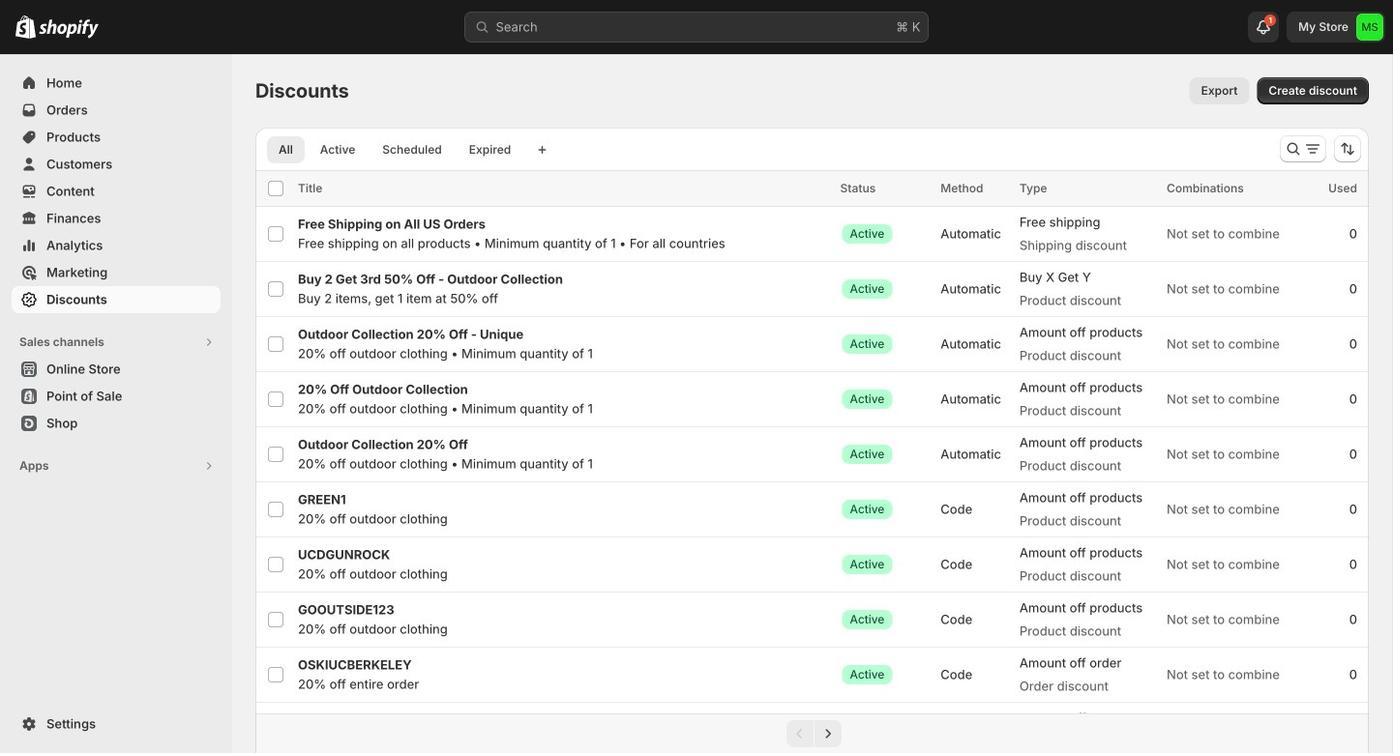 Task type: locate. For each thing, give the bounding box(es) containing it.
tab list
[[263, 135, 527, 164]]

shopify image
[[15, 15, 36, 38]]



Task type: describe. For each thing, give the bounding box(es) containing it.
my store image
[[1357, 14, 1384, 41]]

pagination element
[[255, 714, 1369, 754]]

shopify image
[[39, 19, 99, 38]]



Task type: vqa. For each thing, say whether or not it's contained in the screenshot.
Shopify image
yes



